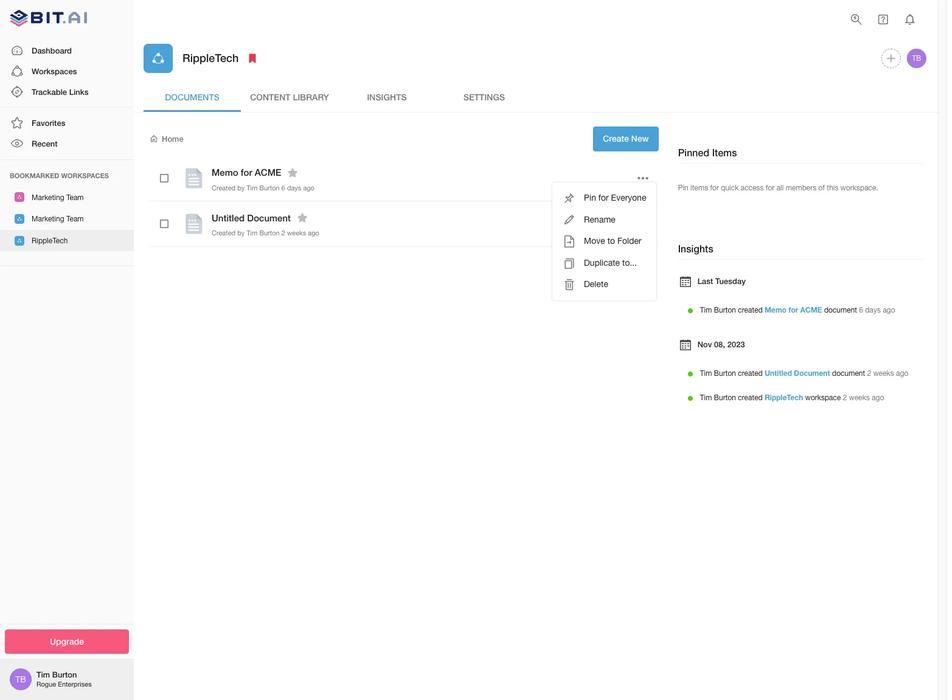 Task type: describe. For each thing, give the bounding box(es) containing it.
burton for rippletech
[[715, 394, 737, 403]]

duplicate to...
[[584, 258, 637, 268]]

1 horizontal spatial insights
[[679, 243, 714, 254]]

documents link
[[144, 83, 241, 112]]

trackable
[[32, 87, 67, 97]]

documents
[[165, 92, 220, 102]]

dashboard
[[32, 45, 72, 55]]

pin for pin for everyone
[[584, 193, 597, 203]]

untitled document link
[[765, 369, 831, 378]]

by for untitled
[[238, 230, 245, 237]]

recent button
[[0, 134, 134, 154]]

create
[[603, 133, 629, 144]]

items
[[691, 184, 709, 192]]

rename button
[[553, 209, 657, 231]]

everyone
[[612, 193, 647, 203]]

tim for memo
[[700, 306, 713, 315]]

2023
[[728, 340, 746, 349]]

workspace
[[806, 394, 842, 403]]

last
[[698, 276, 714, 286]]

rippletech inside button
[[32, 237, 68, 245]]

remove bookmark image
[[246, 51, 260, 66]]

1 horizontal spatial memo
[[765, 306, 787, 315]]

1 team from the top
[[66, 193, 84, 202]]

dashboard button
[[0, 40, 134, 61]]

0 horizontal spatial acme
[[255, 167, 282, 178]]

nov
[[698, 340, 713, 349]]

content
[[250, 92, 291, 102]]

1 vertical spatial document
[[795, 369, 831, 378]]

pin for pin items for quick access for all members of this workspace.
[[679, 184, 689, 192]]

favorites
[[32, 118, 65, 128]]

access
[[741, 184, 764, 192]]

favorites button
[[0, 113, 134, 134]]

tb inside 'button'
[[913, 54, 922, 63]]

marketing for first marketing team button from the bottom of the page
[[32, 215, 64, 223]]

library
[[293, 92, 329, 102]]

created by tim burton 6 days ago
[[212, 184, 315, 191]]

pinned items
[[679, 147, 738, 158]]

tim burton created untitled document document 2 weeks ago
[[700, 369, 909, 378]]

days inside tim burton created memo for acme document 6 days ago
[[866, 306, 882, 315]]

settings link
[[436, 83, 533, 112]]

tim burton rogue enterprises
[[37, 670, 92, 689]]

this
[[828, 184, 839, 192]]

members
[[786, 184, 817, 192]]

0 vertical spatial insights
[[367, 92, 407, 102]]

move to folder button
[[553, 231, 657, 252]]

move to folder
[[584, 236, 642, 246]]

weeks inside the "tim burton created untitled document document 2 weeks ago"
[[874, 370, 895, 378]]

created for untitled
[[739, 370, 763, 378]]

home
[[162, 134, 184, 144]]

settings
[[464, 92, 505, 102]]

0 vertical spatial 2
[[282, 230, 285, 237]]

marketing team for 1st marketing team button from the top
[[32, 193, 84, 202]]

create new
[[603, 133, 649, 144]]

trackable links button
[[0, 82, 134, 102]]

created by tim burton 2 weeks ago
[[212, 230, 320, 237]]

0 horizontal spatial memo
[[212, 167, 238, 178]]

bookmarked workspaces
[[10, 171, 109, 179]]

0 horizontal spatial 6
[[282, 184, 285, 191]]

content library
[[250, 92, 329, 102]]

duplicate
[[584, 258, 620, 268]]

home link
[[149, 133, 184, 144]]

document inside tim burton created memo for acme document 6 days ago
[[825, 306, 858, 315]]

memo for acme link
[[765, 306, 823, 315]]

created for memo
[[739, 306, 763, 315]]

to
[[608, 236, 615, 246]]

by for memo
[[238, 184, 245, 191]]

marketing team for first marketing team button from the bottom of the page
[[32, 215, 84, 223]]

rename
[[584, 215, 616, 224]]

0 horizontal spatial tb
[[15, 675, 26, 685]]

insights link
[[338, 83, 436, 112]]

document inside the "tim burton created untitled document document 2 weeks ago"
[[833, 370, 866, 378]]



Task type: locate. For each thing, give the bounding box(es) containing it.
3 created from the top
[[739, 394, 763, 403]]

enterprises
[[58, 681, 92, 689]]

marketing team
[[32, 193, 84, 202], [32, 215, 84, 223]]

1 created from the top
[[212, 184, 236, 191]]

created inside tim burton created rippletech workspace 2 weeks ago
[[739, 394, 763, 403]]

1 vertical spatial acme
[[801, 306, 823, 315]]

by down untitled document
[[238, 230, 245, 237]]

0 horizontal spatial untitled
[[212, 212, 245, 223]]

marketing for 1st marketing team button from the top
[[32, 193, 64, 202]]

1 horizontal spatial pin
[[679, 184, 689, 192]]

all
[[777, 184, 784, 192]]

0 horizontal spatial rippletech
[[32, 237, 68, 245]]

pin for everyone button
[[553, 187, 657, 209]]

burton inside tim burton created rippletech workspace 2 weeks ago
[[715, 394, 737, 403]]

tim
[[247, 184, 258, 191], [247, 230, 258, 237], [700, 306, 713, 315], [700, 370, 713, 378], [700, 394, 713, 403], [37, 670, 50, 680]]

for
[[241, 167, 252, 178], [711, 184, 720, 192], [766, 184, 775, 192], [599, 193, 609, 203], [789, 306, 799, 315]]

1 horizontal spatial rippletech
[[183, 51, 239, 65]]

0 horizontal spatial weeks
[[287, 230, 306, 237]]

team down workspaces
[[66, 193, 84, 202]]

2 vertical spatial 2
[[844, 394, 848, 403]]

last tuesday
[[698, 276, 746, 286]]

2 horizontal spatial weeks
[[874, 370, 895, 378]]

of
[[819, 184, 825, 192]]

1 vertical spatial rippletech
[[32, 237, 68, 245]]

created
[[739, 306, 763, 315], [739, 370, 763, 378], [739, 394, 763, 403]]

marketing team up rippletech button on the top
[[32, 215, 84, 223]]

2 marketing from the top
[[32, 215, 64, 223]]

untitled
[[212, 212, 245, 223], [765, 369, 793, 378]]

links
[[69, 87, 89, 97]]

1 vertical spatial favorite image
[[295, 211, 310, 225]]

2 vertical spatial weeks
[[850, 394, 871, 403]]

created for memo for acme
[[212, 184, 236, 191]]

created for rippletech
[[739, 394, 763, 403]]

workspaces
[[61, 171, 109, 179]]

move
[[584, 236, 606, 246]]

tim for rippletech
[[700, 394, 713, 403]]

0 vertical spatial tb
[[913, 54, 922, 63]]

favorite image for untitled document
[[295, 211, 310, 225]]

workspaces
[[32, 66, 77, 76]]

rogue
[[37, 681, 56, 689]]

memo for acme
[[212, 167, 282, 178]]

tim burton created memo for acme document 6 days ago
[[700, 306, 896, 315]]

folder
[[618, 236, 642, 246]]

ago inside tim burton created rippletech workspace 2 weeks ago
[[873, 394, 885, 403]]

0 vertical spatial created
[[739, 306, 763, 315]]

burton inside the tim burton rogue enterprises
[[52, 670, 77, 680]]

tim for untitled
[[700, 370, 713, 378]]

1 vertical spatial days
[[866, 306, 882, 315]]

1 vertical spatial untitled
[[765, 369, 793, 378]]

created down tuesday at right top
[[739, 306, 763, 315]]

new
[[632, 133, 649, 144]]

pinned
[[679, 147, 710, 158]]

acme
[[255, 167, 282, 178], [801, 306, 823, 315]]

0 vertical spatial document
[[247, 212, 291, 223]]

delete button
[[553, 274, 657, 296]]

2
[[282, 230, 285, 237], [868, 370, 872, 378], [844, 394, 848, 403]]

1 vertical spatial 2
[[868, 370, 872, 378]]

created left rippletech link
[[739, 394, 763, 403]]

1 vertical spatial created
[[212, 230, 236, 237]]

recent
[[32, 139, 58, 149]]

marketing team down bookmarked workspaces
[[32, 193, 84, 202]]

1 horizontal spatial acme
[[801, 306, 823, 315]]

items
[[713, 147, 738, 158]]

1 horizontal spatial untitled
[[765, 369, 793, 378]]

1 vertical spatial by
[[238, 230, 245, 237]]

pin left items
[[679, 184, 689, 192]]

0 horizontal spatial document
[[247, 212, 291, 223]]

burton inside tim burton created memo for acme document 6 days ago
[[715, 306, 737, 315]]

1 horizontal spatial tb
[[913, 54, 922, 63]]

workspaces button
[[0, 61, 134, 82]]

1 vertical spatial marketing
[[32, 215, 64, 223]]

burton
[[260, 184, 280, 191], [260, 230, 280, 237], [715, 306, 737, 315], [715, 370, 737, 378], [715, 394, 737, 403], [52, 670, 77, 680]]

trackable links
[[32, 87, 89, 97]]

2 created from the top
[[739, 370, 763, 378]]

ago inside the "tim burton created untitled document document 2 weeks ago"
[[897, 370, 909, 378]]

08,
[[715, 340, 726, 349]]

0 vertical spatial weeks
[[287, 230, 306, 237]]

burton for memo
[[715, 306, 737, 315]]

burton for enterprises
[[52, 670, 77, 680]]

0 horizontal spatial pin
[[584, 193, 597, 203]]

1 by from the top
[[238, 184, 245, 191]]

create new button
[[594, 127, 659, 151]]

upgrade button
[[5, 630, 129, 654]]

0 vertical spatial untitled
[[212, 212, 245, 223]]

content library link
[[241, 83, 338, 112]]

bookmarked
[[10, 171, 59, 179]]

tim burton created rippletech workspace 2 weeks ago
[[700, 393, 885, 403]]

burton for untitled
[[715, 370, 737, 378]]

delete
[[584, 280, 609, 289]]

0 vertical spatial marketing
[[32, 193, 64, 202]]

2 inside the "tim burton created untitled document document 2 weeks ago"
[[868, 370, 872, 378]]

0 vertical spatial pin
[[679, 184, 689, 192]]

burton inside the "tim burton created untitled document document 2 weeks ago"
[[715, 370, 737, 378]]

created for untitled document
[[212, 230, 236, 237]]

tim for enterprises
[[37, 670, 50, 680]]

2 inside tim burton created rippletech workspace 2 weeks ago
[[844, 394, 848, 403]]

0 vertical spatial marketing team
[[32, 193, 84, 202]]

tab list containing documents
[[144, 83, 929, 112]]

0 vertical spatial favorite image
[[286, 165, 300, 180]]

1 vertical spatial marketing team
[[32, 215, 84, 223]]

0 vertical spatial memo
[[212, 167, 238, 178]]

1 vertical spatial pin
[[584, 193, 597, 203]]

tim inside the tim burton rogue enterprises
[[37, 670, 50, 680]]

2 vertical spatial rippletech
[[765, 393, 804, 403]]

created
[[212, 184, 236, 191], [212, 230, 236, 237]]

2 marketing team button from the top
[[0, 208, 134, 230]]

quick
[[722, 184, 739, 192]]

document
[[247, 212, 291, 223], [795, 369, 831, 378]]

tim inside tim burton created memo for acme document 6 days ago
[[700, 306, 713, 315]]

tb button
[[906, 47, 929, 70]]

1 vertical spatial memo
[[765, 306, 787, 315]]

0 horizontal spatial 2
[[282, 230, 285, 237]]

1 created from the top
[[739, 306, 763, 315]]

duplicate to... button
[[553, 252, 657, 274]]

untitled document
[[212, 212, 291, 223]]

team
[[66, 193, 84, 202], [66, 215, 84, 223]]

0 vertical spatial document
[[825, 306, 858, 315]]

0 horizontal spatial days
[[287, 184, 302, 191]]

nov 08, 2023
[[698, 340, 746, 349]]

created inside tim burton created memo for acme document 6 days ago
[[739, 306, 763, 315]]

1 vertical spatial weeks
[[874, 370, 895, 378]]

tim inside the "tim burton created untitled document document 2 weeks ago"
[[700, 370, 713, 378]]

marketing down bookmarked workspaces
[[32, 193, 64, 202]]

0 vertical spatial created
[[212, 184, 236, 191]]

insights
[[367, 92, 407, 102], [679, 243, 714, 254]]

1 marketing team from the top
[[32, 193, 84, 202]]

0 vertical spatial 6
[[282, 184, 285, 191]]

2 team from the top
[[66, 215, 84, 223]]

1 horizontal spatial weeks
[[850, 394, 871, 403]]

tuesday
[[716, 276, 746, 286]]

rippletech link
[[765, 393, 804, 403]]

1 vertical spatial created
[[739, 370, 763, 378]]

untitled up created by tim burton 2 weeks ago
[[212, 212, 245, 223]]

marketing
[[32, 193, 64, 202], [32, 215, 64, 223]]

1 horizontal spatial document
[[795, 369, 831, 378]]

favorite image
[[286, 165, 300, 180], [295, 211, 310, 225]]

tab list
[[144, 83, 929, 112]]

marketing team button
[[0, 187, 134, 208], [0, 208, 134, 230]]

pin items for quick access for all members of this workspace.
[[679, 184, 879, 192]]

created down untitled document
[[212, 230, 236, 237]]

2 marketing team from the top
[[32, 215, 84, 223]]

6 inside tim burton created memo for acme document 6 days ago
[[860, 306, 864, 315]]

memo
[[212, 167, 238, 178], [765, 306, 787, 315]]

2 vertical spatial created
[[739, 394, 763, 403]]

1 vertical spatial team
[[66, 215, 84, 223]]

document up 'workspace'
[[833, 370, 866, 378]]

team up rippletech button on the top
[[66, 215, 84, 223]]

weeks inside tim burton created rippletech workspace 2 weeks ago
[[850, 394, 871, 403]]

1 horizontal spatial 6
[[860, 306, 864, 315]]

1 marketing from the top
[[32, 193, 64, 202]]

2 horizontal spatial 2
[[868, 370, 872, 378]]

workspace.
[[841, 184, 879, 192]]

upgrade
[[50, 636, 84, 647]]

1 marketing team button from the top
[[0, 187, 134, 208]]

weeks
[[287, 230, 306, 237], [874, 370, 895, 378], [850, 394, 871, 403]]

marketing up rippletech button on the top
[[32, 215, 64, 223]]

created down memo for acme
[[212, 184, 236, 191]]

document
[[825, 306, 858, 315], [833, 370, 866, 378]]

1 horizontal spatial 2
[[844, 394, 848, 403]]

created down 2023
[[739, 370, 763, 378]]

pin
[[679, 184, 689, 192], [584, 193, 597, 203]]

1 vertical spatial document
[[833, 370, 866, 378]]

6
[[282, 184, 285, 191], [860, 306, 864, 315]]

tim inside tim burton created rippletech workspace 2 weeks ago
[[700, 394, 713, 403]]

0 vertical spatial by
[[238, 184, 245, 191]]

created inside the "tim burton created untitled document document 2 weeks ago"
[[739, 370, 763, 378]]

2 created from the top
[[212, 230, 236, 237]]

0 vertical spatial acme
[[255, 167, 282, 178]]

1 vertical spatial insights
[[679, 243, 714, 254]]

2 by from the top
[[238, 230, 245, 237]]

untitled up rippletech link
[[765, 369, 793, 378]]

document up 'workspace'
[[795, 369, 831, 378]]

tb
[[913, 54, 922, 63], [15, 675, 26, 685]]

pin up rename
[[584, 193, 597, 203]]

favorite image up created by tim burton 6 days ago
[[286, 165, 300, 180]]

favorite image for memo for acme
[[286, 165, 300, 180]]

pin for everyone
[[584, 193, 647, 203]]

2 horizontal spatial rippletech
[[765, 393, 804, 403]]

ago inside tim burton created memo for acme document 6 days ago
[[884, 306, 896, 315]]

1 vertical spatial tb
[[15, 675, 26, 685]]

ago
[[303, 184, 315, 191], [308, 230, 320, 237], [884, 306, 896, 315], [897, 370, 909, 378], [873, 394, 885, 403]]

document right memo for acme link
[[825, 306, 858, 315]]

rippletech button
[[0, 230, 134, 252]]

by down memo for acme
[[238, 184, 245, 191]]

to...
[[623, 258, 637, 268]]

0 vertical spatial team
[[66, 193, 84, 202]]

pin inside 'button'
[[584, 193, 597, 203]]

0 vertical spatial days
[[287, 184, 302, 191]]

document up created by tim burton 2 weeks ago
[[247, 212, 291, 223]]

0 vertical spatial rippletech
[[183, 51, 239, 65]]

1 vertical spatial 6
[[860, 306, 864, 315]]

for inside pin for everyone 'button'
[[599, 193, 609, 203]]

favorite image up created by tim burton 2 weeks ago
[[295, 211, 310, 225]]

1 horizontal spatial days
[[866, 306, 882, 315]]

by
[[238, 184, 245, 191], [238, 230, 245, 237]]

0 horizontal spatial insights
[[367, 92, 407, 102]]



Task type: vqa. For each thing, say whether or not it's contained in the screenshot.
New
yes



